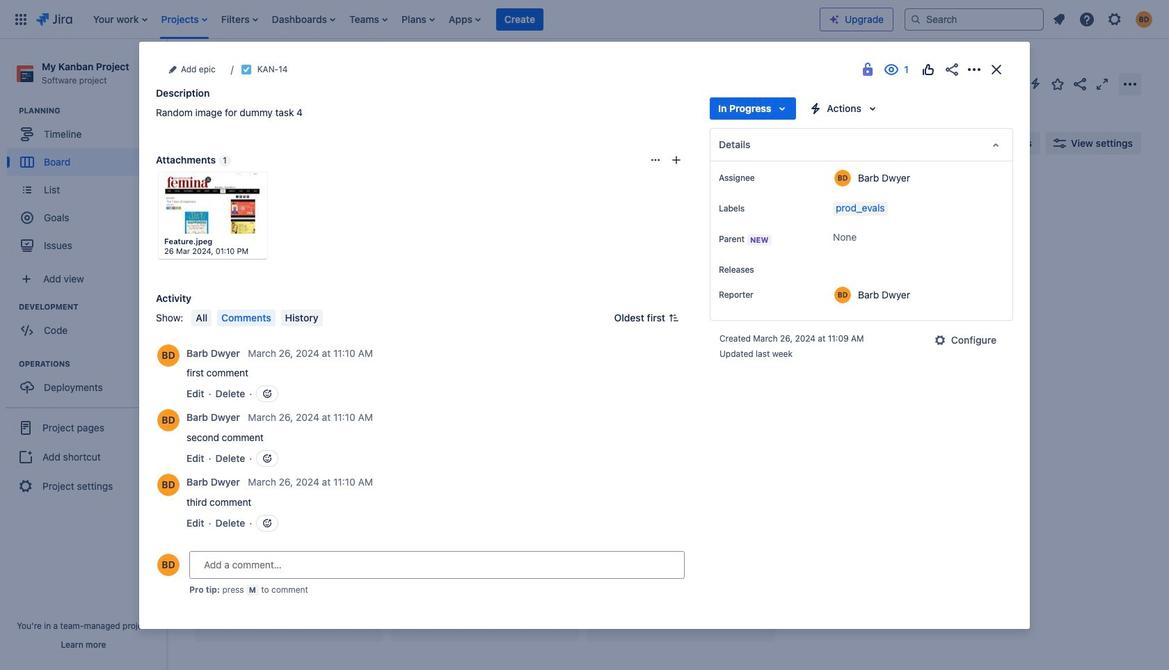 Task type: locate. For each thing, give the bounding box(es) containing it.
0 vertical spatial more information about barb dwyer image
[[157, 345, 180, 367]]

2 more information about barb dwyer image from the top
[[157, 409, 180, 432]]

1 more information about barb dwyer image from the top
[[157, 345, 180, 367]]

dialog
[[139, 9, 1030, 629]]

4 list item from the left
[[268, 0, 340, 39]]

copy link to comment image
[[376, 347, 387, 358], [376, 412, 387, 423], [376, 477, 387, 488]]

heading
[[19, 105, 166, 116], [19, 302, 166, 313], [19, 359, 166, 370]]

menu bar
[[189, 310, 325, 326]]

0 horizontal spatial list
[[86, 0, 820, 39]]

0 vertical spatial copy link to comment image
[[376, 347, 387, 358]]

2 vertical spatial heading
[[19, 359, 166, 370]]

jira image
[[36, 11, 72, 27], [36, 11, 72, 27]]

1 vertical spatial more information about barb dwyer image
[[157, 409, 180, 432]]

1 vertical spatial add reaction image
[[262, 453, 273, 464]]

1 vertical spatial copy link to comment image
[[376, 412, 387, 423]]

2 add reaction image from the top
[[262, 453, 273, 464]]

more image
[[244, 178, 261, 195]]

add reaction image for second copy link to comment image from the top
[[262, 453, 273, 464]]

list
[[86, 0, 820, 39], [1047, 7, 1161, 32]]

add attachment image
[[671, 155, 682, 166]]

3 copy link to comment image from the top
[[376, 477, 387, 488]]

2 list item from the left
[[157, 0, 211, 39]]

add reaction image for 1st copy link to comment image from the bottom of the page
[[262, 518, 273, 529]]

to do element
[[205, 191, 243, 201]]

list item
[[89, 0, 151, 39], [157, 0, 211, 39], [217, 0, 262, 39], [268, 0, 340, 39], [345, 0, 392, 39], [397, 0, 439, 39], [445, 0, 485, 39], [496, 0, 544, 39]]

3 list item from the left
[[217, 0, 262, 39]]

2 vertical spatial add reaction image
[[262, 518, 273, 529]]

1 add reaction image from the top
[[262, 388, 273, 399]]

0 vertical spatial add reaction image
[[262, 388, 273, 399]]

group
[[7, 105, 166, 264], [7, 302, 166, 349], [7, 359, 166, 406], [6, 407, 161, 506]]

None search field
[[905, 8, 1044, 30]]

1 vertical spatial heading
[[19, 302, 166, 313]]

add reaction image
[[262, 388, 273, 399], [262, 453, 273, 464], [262, 518, 273, 529]]

banner
[[0, 0, 1169, 39]]

primary element
[[8, 0, 820, 39]]

more information about barb dwyer image
[[157, 345, 180, 367], [157, 409, 180, 432]]

details element
[[710, 128, 1013, 161]]

5 list item from the left
[[345, 0, 392, 39]]

2 vertical spatial copy link to comment image
[[376, 477, 387, 488]]

task image
[[241, 64, 252, 75]]

6 list item from the left
[[397, 0, 439, 39]]

sidebar element
[[0, 39, 167, 670]]

Add a comment… field
[[189, 551, 685, 579]]

0 vertical spatial heading
[[19, 105, 166, 116]]

3 add reaction image from the top
[[262, 518, 273, 529]]

8 list item from the left
[[496, 0, 544, 39]]



Task type: describe. For each thing, give the bounding box(es) containing it.
copy link to issue image
[[285, 63, 296, 74]]

download image
[[221, 178, 237, 195]]

3 heading from the top
[[19, 359, 166, 370]]

more information about barb dwyer image for add reaction image associated with 3rd copy link to comment image from the bottom of the page
[[157, 345, 180, 367]]

more information about barb dwyer image
[[157, 474, 180, 496]]

star kan board image
[[1050, 76, 1066, 92]]

more information about barb dwyer image for second copy link to comment image from the top's add reaction image
[[157, 409, 180, 432]]

1 copy link to comment image from the top
[[376, 347, 387, 358]]

1 horizontal spatial list
[[1047, 7, 1161, 32]]

2 heading from the top
[[19, 302, 166, 313]]

more options for attachments image
[[650, 155, 661, 166]]

Search field
[[905, 8, 1044, 30]]

2 copy link to comment image from the top
[[376, 412, 387, 423]]

goal image
[[21, 212, 33, 224]]

search image
[[910, 14, 922, 25]]

1 list item from the left
[[89, 0, 151, 39]]

1 heading from the top
[[19, 105, 166, 116]]

vote options: no one has voted for this issue yet. image
[[920, 61, 937, 78]]

Search this board text field
[[196, 131, 261, 156]]

close image
[[988, 61, 1005, 78]]

enter full screen image
[[1094, 76, 1111, 92]]

actions image
[[966, 61, 983, 78]]

7 list item from the left
[[445, 0, 485, 39]]

add reaction image for 3rd copy link to comment image from the bottom of the page
[[262, 388, 273, 399]]



Task type: vqa. For each thing, say whether or not it's contained in the screenshot.
Your profile and settings icon
no



